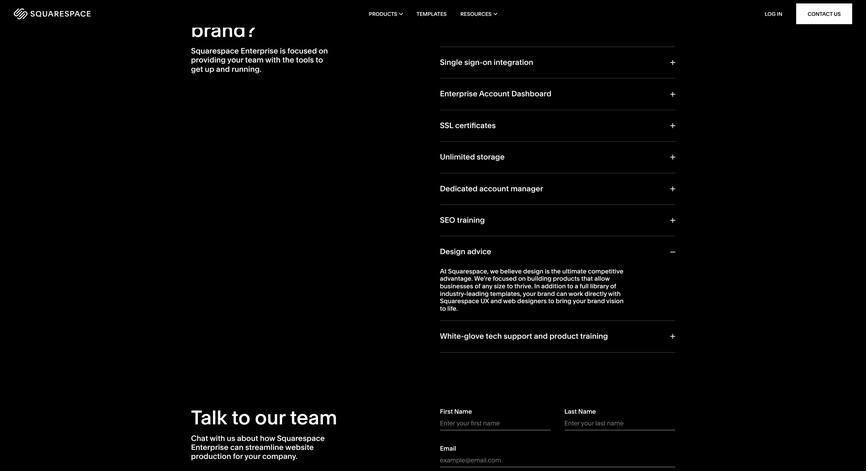 Task type: locate. For each thing, give the bounding box(es) containing it.
0 horizontal spatial is
[[280, 46, 286, 56]]

0 vertical spatial and
[[216, 65, 230, 74]]

your inside chat with us about how squarespace enterprise can streamline website production for your company.
[[245, 453, 261, 462]]

name right last
[[579, 408, 596, 416]]

on inside at squarespace, we believe design is the ultimate competitive advantage. we're focused on building products that allow businesses of any size to thrive. in addition to a full library of industry-leading templates, your brand can work directly with squarespace ux and web designers to bring your brand vision to life.
[[518, 275, 526, 283]]

ultimate
[[563, 268, 587, 276]]

brand down library
[[588, 298, 605, 305]]

0 vertical spatial is
[[280, 46, 286, 56]]

0 horizontal spatial in
[[535, 283, 540, 291]]

your
[[349, 0, 390, 22], [227, 55, 243, 65], [523, 290, 536, 298], [573, 298, 586, 305], [245, 453, 261, 462]]

enterprise inside what can squarespace enterprise do for your brand?
[[191, 0, 287, 22]]

on inside 'squarespace enterprise is focused on providing your team with the tools to get up and running.'
[[319, 46, 328, 56]]

on left building
[[518, 275, 526, 283]]

focused up templates,
[[493, 275, 517, 283]]

for down us
[[233, 453, 243, 462]]

products button
[[369, 0, 403, 28]]

advice
[[467, 247, 492, 257]]

support
[[504, 332, 532, 342]]

0 horizontal spatial name
[[455, 408, 472, 416]]

2 vertical spatial and
[[534, 332, 548, 342]]

manager
[[511, 184, 544, 194]]

vision
[[607, 298, 624, 305]]

1 vertical spatial the
[[551, 268, 561, 276]]

of left any
[[475, 283, 481, 291]]

0 vertical spatial the
[[283, 55, 294, 65]]

to up about at bottom
[[232, 406, 251, 430]]

0 horizontal spatial and
[[216, 65, 230, 74]]

with right directly
[[609, 290, 621, 298]]

1 horizontal spatial team
[[290, 406, 337, 430]]

in right log
[[777, 11, 783, 17]]

2 horizontal spatial with
[[609, 290, 621, 298]]

products
[[553, 275, 580, 283]]

email
[[440, 445, 456, 453]]

talk
[[191, 406, 227, 430]]

2 horizontal spatial on
[[518, 275, 526, 283]]

the
[[283, 55, 294, 65], [551, 268, 561, 276]]

0 horizontal spatial the
[[283, 55, 294, 65]]

products
[[369, 11, 397, 17]]

training right "seo" at the top of the page
[[457, 216, 485, 225]]

0 vertical spatial on
[[319, 46, 328, 56]]

1 vertical spatial for
[[233, 453, 243, 462]]

resources
[[461, 11, 492, 17]]

dedicated account manager
[[440, 184, 544, 194]]

enterprise
[[191, 0, 287, 22], [241, 46, 278, 56], [440, 89, 478, 99], [191, 443, 229, 453]]

2 vertical spatial with
[[210, 434, 225, 444]]

1 vertical spatial with
[[609, 290, 621, 298]]

1 vertical spatial training
[[581, 332, 608, 342]]

on right tools
[[319, 46, 328, 56]]

squarespace inside at squarespace, we believe design is the ultimate competitive advantage. we're focused on building products that allow businesses of any size to thrive. in addition to a full library of industry-leading templates, your brand can work directly with squarespace ux and web designers to bring your brand vision to life.
[[440, 298, 479, 305]]

0 vertical spatial with
[[265, 55, 281, 65]]

and right ux
[[491, 298, 502, 305]]

0 vertical spatial for
[[320, 0, 345, 22]]

last
[[565, 408, 577, 416]]

1 horizontal spatial with
[[265, 55, 281, 65]]

glove
[[464, 332, 484, 342]]

is
[[280, 46, 286, 56], [545, 268, 550, 276]]

0 vertical spatial can
[[244, 0, 277, 3]]

chat
[[191, 434, 208, 444]]

leading
[[467, 290, 489, 298]]

integration
[[494, 58, 534, 67]]

for
[[320, 0, 345, 22], [233, 453, 243, 462]]

0 horizontal spatial with
[[210, 434, 225, 444]]

for right do
[[320, 0, 345, 22]]

2 of from the left
[[611, 283, 616, 291]]

unlimited storage
[[440, 153, 505, 162]]

squarespace
[[282, 0, 404, 3], [191, 46, 239, 56], [440, 298, 479, 305], [277, 434, 325, 444]]

1 name from the left
[[455, 408, 472, 416]]

is left tools
[[280, 46, 286, 56]]

with inside chat with us about how squarespace enterprise can streamline website production for your company.
[[210, 434, 225, 444]]

your inside what can squarespace enterprise do for your brand?
[[349, 0, 390, 22]]

1 vertical spatial is
[[545, 268, 550, 276]]

training
[[457, 216, 485, 225], [581, 332, 608, 342]]

in
[[777, 11, 783, 17], [535, 283, 540, 291]]

to inside 'squarespace enterprise is focused on providing your team with the tools to get up and running.'
[[316, 55, 323, 65]]

1 horizontal spatial training
[[581, 332, 608, 342]]

0 vertical spatial team
[[245, 55, 264, 65]]

0 horizontal spatial of
[[475, 283, 481, 291]]

and right up
[[216, 65, 230, 74]]

0 horizontal spatial for
[[233, 453, 243, 462]]

training right product
[[581, 332, 608, 342]]

us
[[227, 434, 235, 444]]

0 vertical spatial in
[[777, 11, 783, 17]]

on left integration
[[483, 58, 492, 67]]

with
[[265, 55, 281, 65], [609, 290, 621, 298], [210, 434, 225, 444]]

1 vertical spatial team
[[290, 406, 337, 430]]

1 vertical spatial in
[[535, 283, 540, 291]]

1 horizontal spatial is
[[545, 268, 550, 276]]

2 vertical spatial on
[[518, 275, 526, 283]]

2 vertical spatial can
[[230, 443, 244, 453]]

name
[[455, 408, 472, 416], [579, 408, 596, 416]]

product
[[550, 332, 579, 342]]

1 vertical spatial focused
[[493, 275, 517, 283]]

the up addition
[[551, 268, 561, 276]]

with inside 'squarespace enterprise is focused on providing your team with the tools to get up and running.'
[[265, 55, 281, 65]]

1 horizontal spatial the
[[551, 268, 561, 276]]

1 horizontal spatial and
[[491, 298, 502, 305]]

1 horizontal spatial on
[[483, 58, 492, 67]]

focused down what can squarespace enterprise do for your brand?
[[288, 46, 317, 56]]

ssl
[[440, 121, 454, 130]]

your inside 'squarespace enterprise is focused on providing your team with the tools to get up and running.'
[[227, 55, 243, 65]]

with left us
[[210, 434, 225, 444]]

directly
[[585, 290, 607, 298]]

get
[[191, 65, 203, 74]]

running.
[[232, 65, 262, 74]]

to left bring
[[549, 298, 555, 305]]

0 vertical spatial focused
[[288, 46, 317, 56]]

to right tools
[[316, 55, 323, 65]]

in right thrive.
[[535, 283, 540, 291]]

the inside at squarespace, we believe design is the ultimate competitive advantage. we're focused on building products that allow businesses of any size to thrive. in addition to a full library of industry-leading templates, your brand can work directly with squarespace ux and web designers to bring your brand vision to life.
[[551, 268, 561, 276]]

at
[[440, 268, 447, 276]]

0 vertical spatial training
[[457, 216, 485, 225]]

0 horizontal spatial on
[[319, 46, 328, 56]]

library
[[590, 283, 609, 291]]

brand down building
[[538, 290, 555, 298]]

and inside at squarespace, we believe design is the ultimate competitive advantage. we're focused on building products that allow businesses of any size to thrive. in addition to a full library of industry-leading templates, your brand can work directly with squarespace ux and web designers to bring your brand vision to life.
[[491, 298, 502, 305]]

1 horizontal spatial focused
[[493, 275, 517, 283]]

1 horizontal spatial of
[[611, 283, 616, 291]]

and
[[216, 65, 230, 74], [491, 298, 502, 305], [534, 332, 548, 342]]

1 vertical spatial can
[[557, 290, 568, 298]]

is right the design
[[545, 268, 550, 276]]

and right support
[[534, 332, 548, 342]]

name right first
[[455, 408, 472, 416]]

of right allow
[[611, 283, 616, 291]]

focused
[[288, 46, 317, 56], [493, 275, 517, 283]]

the left tools
[[283, 55, 294, 65]]

Last Name text field
[[565, 418, 675, 431]]

first name
[[440, 408, 472, 416]]

can
[[244, 0, 277, 3], [557, 290, 568, 298], [230, 443, 244, 453]]

2 name from the left
[[579, 408, 596, 416]]

2 horizontal spatial and
[[534, 332, 548, 342]]

squarespace,
[[448, 268, 489, 276]]

seo
[[440, 216, 455, 225]]

1 horizontal spatial for
[[320, 0, 345, 22]]

with right the running. in the top of the page
[[265, 55, 281, 65]]

web
[[503, 298, 516, 305]]

what
[[191, 0, 239, 3]]

0 horizontal spatial team
[[245, 55, 264, 65]]

us
[[834, 11, 841, 17]]

at squarespace, we believe design is the ultimate competitive advantage. we're focused on building products that allow businesses of any size to thrive. in addition to a full library of industry-leading templates, your brand can work directly with squarespace ux and web designers to bring your brand vision to life.
[[440, 268, 624, 313]]

1 vertical spatial on
[[483, 58, 492, 67]]

0 horizontal spatial focused
[[288, 46, 317, 56]]

squarespace inside 'squarespace enterprise is focused on providing your team with the tools to get up and running.'
[[191, 46, 239, 56]]

1 vertical spatial and
[[491, 298, 502, 305]]

designers
[[518, 298, 547, 305]]

streamline
[[245, 443, 284, 453]]

what can squarespace enterprise do for your brand?
[[191, 0, 404, 42]]

0 horizontal spatial training
[[457, 216, 485, 225]]

to
[[316, 55, 323, 65], [507, 283, 513, 291], [568, 283, 574, 291], [549, 298, 555, 305], [440, 305, 446, 313], [232, 406, 251, 430]]

any
[[482, 283, 493, 291]]

1 horizontal spatial name
[[579, 408, 596, 416]]

addition
[[542, 283, 566, 291]]



Task type: vqa. For each thing, say whether or not it's contained in the screenshot.
full at the right of page
yes



Task type: describe. For each thing, give the bounding box(es) containing it.
businesses
[[440, 283, 473, 291]]

the inside 'squarespace enterprise is focused on providing your team with the tools to get up and running.'
[[283, 55, 294, 65]]

First Name text field
[[440, 418, 551, 431]]

production
[[191, 453, 231, 462]]

we
[[490, 268, 499, 276]]

last name
[[565, 408, 596, 416]]

dashboard
[[512, 89, 552, 99]]

work
[[569, 290, 583, 298]]

contact us
[[808, 11, 841, 17]]

enterprise account dashboard
[[440, 89, 552, 99]]

templates,
[[490, 290, 522, 298]]

account
[[479, 89, 510, 99]]

unlimited
[[440, 153, 475, 162]]

squarespace enterprise is focused on providing your team with the tools to get up and running.
[[191, 46, 328, 74]]

how
[[260, 434, 275, 444]]

tools
[[296, 55, 314, 65]]

templates
[[417, 11, 447, 17]]

to left life.
[[440, 305, 446, 313]]

up
[[205, 65, 214, 74]]

size
[[494, 283, 506, 291]]

brand?
[[191, 18, 256, 42]]

enterprise inside 'squarespace enterprise is focused on providing your team with the tools to get up and running.'
[[241, 46, 278, 56]]

that
[[582, 275, 593, 283]]

advantage.
[[440, 275, 473, 283]]

log             in
[[765, 11, 783, 17]]

life.
[[448, 305, 458, 313]]

and inside 'squarespace enterprise is focused on providing your team with the tools to get up and running.'
[[216, 65, 230, 74]]

a
[[575, 283, 579, 291]]

Email email field
[[440, 455, 675, 468]]

focused inside at squarespace, we believe design is the ultimate competitive advantage. we're focused on building products that allow businesses of any size to thrive. in addition to a full library of industry-leading templates, your brand can work directly with squarespace ux and web designers to bring your brand vision to life.
[[493, 275, 517, 283]]

log             in link
[[765, 11, 783, 17]]

certificates
[[455, 121, 496, 130]]

account
[[480, 184, 509, 194]]

white-glove tech support and product training
[[440, 332, 608, 342]]

sign-
[[465, 58, 483, 67]]

can inside what can squarespace enterprise do for your brand?
[[244, 0, 277, 3]]

can inside chat with us about how squarespace enterprise can streamline website production for your company.
[[230, 443, 244, 453]]

storage
[[477, 153, 505, 162]]

chat with us about how squarespace enterprise can streamline website production for your company.
[[191, 434, 325, 462]]

team inside 'squarespace enterprise is focused on providing your team with the tools to get up and running.'
[[245, 55, 264, 65]]

squarespace logo link
[[14, 8, 182, 19]]

1 horizontal spatial brand
[[588, 298, 605, 305]]

for inside what can squarespace enterprise do for your brand?
[[320, 0, 345, 22]]

allow
[[595, 275, 610, 283]]

for inside chat with us about how squarespace enterprise can streamline website production for your company.
[[233, 453, 243, 462]]

we're
[[475, 275, 492, 283]]

seo training
[[440, 216, 485, 225]]

building
[[528, 275, 552, 283]]

single
[[440, 58, 463, 67]]

company.
[[262, 453, 298, 462]]

first
[[440, 408, 453, 416]]

white-
[[440, 332, 464, 342]]

name for last name
[[579, 408, 596, 416]]

our
[[255, 406, 286, 430]]

providing
[[191, 55, 226, 65]]

in inside at squarespace, we believe design is the ultimate competitive advantage. we're focused on building products that allow businesses of any size to thrive. in addition to a full library of industry-leading templates, your brand can work directly with squarespace ux and web designers to bring your brand vision to life.
[[535, 283, 540, 291]]

dedicated
[[440, 184, 478, 194]]

to left a
[[568, 283, 574, 291]]

contact us link
[[797, 3, 853, 24]]

ux
[[481, 298, 489, 305]]

0 horizontal spatial brand
[[538, 290, 555, 298]]

design
[[523, 268, 544, 276]]

talk to our team
[[191, 406, 337, 430]]

single sign-on integration
[[440, 58, 534, 67]]

templates link
[[417, 0, 447, 28]]

about
[[237, 434, 258, 444]]

is inside at squarespace, we believe design is the ultimate competitive advantage. we're focused on building products that allow businesses of any size to thrive. in addition to a full library of industry-leading templates, your brand can work directly with squarespace ux and web designers to bring your brand vision to life.
[[545, 268, 550, 276]]

squarespace inside what can squarespace enterprise do for your brand?
[[282, 0, 404, 3]]

website
[[285, 443, 314, 453]]

log
[[765, 11, 776, 17]]

ssl certificates
[[440, 121, 496, 130]]

squarespace inside chat with us about how squarespace enterprise can streamline website production for your company.
[[277, 434, 325, 444]]

focused inside 'squarespace enterprise is focused on providing your team with the tools to get up and running.'
[[288, 46, 317, 56]]

with inside at squarespace, we believe design is the ultimate competitive advantage. we're focused on building products that allow businesses of any size to thrive. in addition to a full library of industry-leading templates, your brand can work directly with squarespace ux and web designers to bring your brand vision to life.
[[609, 290, 621, 298]]

1 of from the left
[[475, 283, 481, 291]]

believe
[[500, 268, 522, 276]]

1 horizontal spatial in
[[777, 11, 783, 17]]

industry-
[[440, 290, 467, 298]]

full
[[580, 283, 589, 291]]

bring
[[556, 298, 572, 305]]

design advice
[[440, 247, 492, 257]]

squarespace logo image
[[14, 8, 91, 19]]

can inside at squarespace, we believe design is the ultimate competitive advantage. we're focused on building products that allow businesses of any size to thrive. in addition to a full library of industry-leading templates, your brand can work directly with squarespace ux and web designers to bring your brand vision to life.
[[557, 290, 568, 298]]

name for first name
[[455, 408, 472, 416]]

design
[[440, 247, 466, 257]]

do
[[291, 0, 315, 22]]

resources button
[[461, 0, 497, 28]]

competitive
[[588, 268, 624, 276]]

to right size
[[507, 283, 513, 291]]

tech
[[486, 332, 502, 342]]

is inside 'squarespace enterprise is focused on providing your team with the tools to get up and running.'
[[280, 46, 286, 56]]

enterprise inside chat with us about how squarespace enterprise can streamline website production for your company.
[[191, 443, 229, 453]]

thrive.
[[515, 283, 533, 291]]

contact
[[808, 11, 833, 17]]



